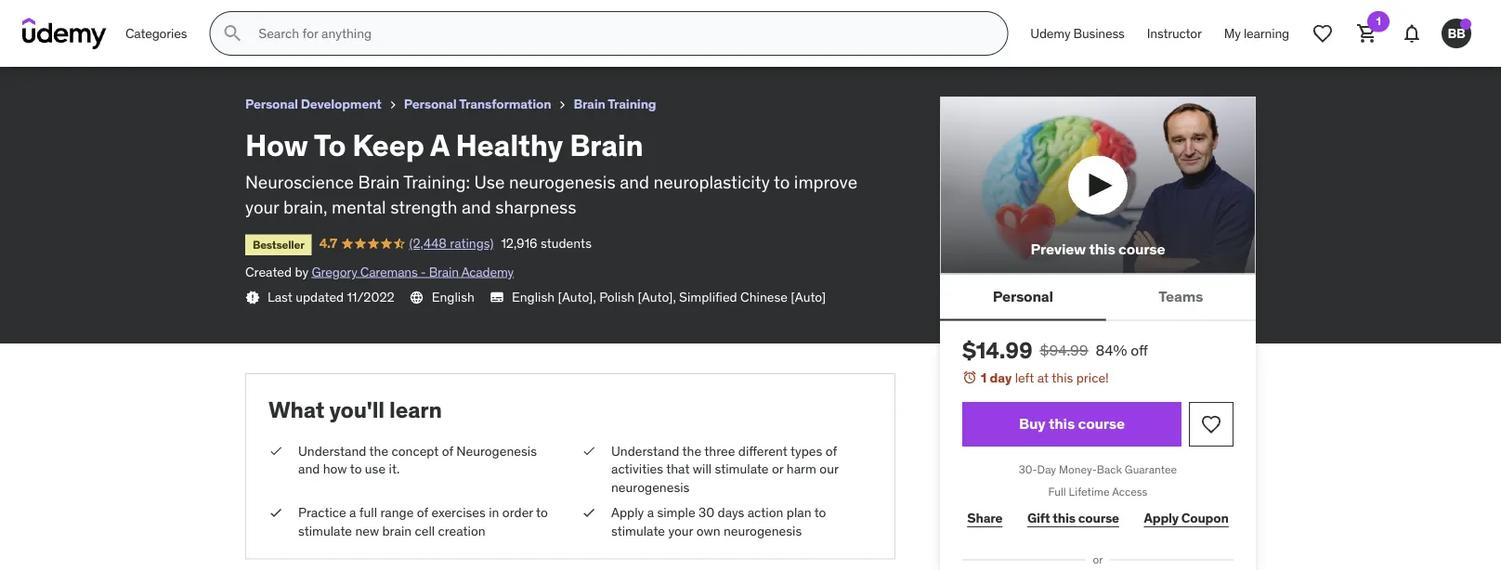Task type: locate. For each thing, give the bounding box(es) containing it.
brain left submit search icon
[[179, 8, 217, 27]]

tab list
[[940, 274, 1256, 321]]

0 vertical spatial keep
[[69, 8, 105, 27]]

last updated 11/2022
[[268, 289, 395, 306]]

0 vertical spatial neurogenesis
[[509, 171, 616, 193]]

2 horizontal spatial and
[[620, 171, 649, 193]]

created by gregory caremans - brain academy
[[245, 263, 514, 280]]

1 horizontal spatial (2,448
[[409, 235, 447, 252]]

1 horizontal spatial bestseller
[[253, 237, 304, 252]]

0 horizontal spatial to
[[49, 8, 66, 27]]

back
[[1097, 462, 1122, 476]]

stimulate
[[715, 461, 769, 477], [298, 523, 352, 539], [611, 523, 665, 539]]

0 horizontal spatial 1
[[981, 370, 987, 386]]

english right "closed captions" icon
[[512, 289, 555, 306]]

1 horizontal spatial a
[[430, 126, 449, 163]]

0 horizontal spatial a
[[108, 8, 118, 27]]

xsmall image right neurogenesis
[[582, 442, 596, 460]]

(2,448 ratings) down how to keep a healthy brain
[[129, 32, 213, 49]]

0 vertical spatial (2,448 ratings)
[[129, 32, 213, 49]]

xsmall image
[[385, 98, 400, 112], [555, 98, 570, 112], [268, 504, 283, 522]]

stimulate inside practice a full range of exercises in order to stimulate new brain cell creation
[[298, 523, 352, 539]]

to for how to keep a healthy brain neuroscience brain training: use neurogenesis and neuroplasticity to improve your brain, mental strength and sharpness
[[314, 126, 346, 163]]

apply inside apply a simple 30 days action plan to stimulate your own neurogenesis
[[611, 505, 644, 521]]

and
[[620, 171, 649, 193], [462, 196, 491, 218], [298, 461, 320, 477]]

or
[[772, 461, 784, 477], [1093, 553, 1103, 567]]

12,916
[[221, 32, 257, 49], [501, 235, 538, 252]]

1 vertical spatial keep
[[352, 126, 424, 163]]

last
[[268, 289, 293, 306]]

english right course language image
[[432, 289, 475, 306]]

stimulate inside the understand the three different types of activities that will stimulate or harm our neurogenesis
[[715, 461, 769, 477]]

1 horizontal spatial a
[[647, 505, 654, 521]]

(2,448 up the -
[[409, 235, 447, 252]]

keep
[[69, 8, 105, 27], [352, 126, 424, 163]]

2 english from the left
[[512, 289, 555, 306]]

will
[[693, 461, 712, 477]]

1 horizontal spatial students
[[541, 235, 592, 252]]

keep left the categories
[[69, 8, 105, 27]]

add to wishlist image
[[1200, 413, 1223, 436]]

apply inside button
[[1144, 510, 1179, 527]]

1 horizontal spatial 4.7
[[319, 235, 337, 252]]

or inside the understand the three different types of activities that will stimulate or harm our neurogenesis
[[772, 461, 784, 477]]

students down sharpness
[[541, 235, 592, 252]]

neurogenesis
[[509, 171, 616, 193], [611, 479, 690, 496], [724, 523, 802, 539]]

Search for anything text field
[[255, 18, 985, 49]]

xsmall image for understand the concept of neurogenesis and how to use it.
[[268, 442, 283, 460]]

1 horizontal spatial how
[[245, 126, 308, 163]]

2 understand from the left
[[611, 442, 680, 459]]

0 vertical spatial a
[[108, 8, 118, 27]]

0 horizontal spatial the
[[369, 442, 389, 459]]

[auto] left simplified
[[638, 289, 673, 306]]

practice a full range of exercises in order to stimulate new brain cell creation
[[298, 505, 548, 539]]

the inside understand the concept of neurogenesis and how to use it.
[[369, 442, 389, 459]]

shopping cart with 1 item image
[[1356, 22, 1379, 45]]

closed captions image
[[490, 290, 504, 305]]

your down simple
[[668, 523, 693, 539]]

xsmall image left brain training link
[[555, 98, 570, 112]]

to inside how to keep a healthy brain neuroscience brain training: use neurogenesis and neuroplasticity to improve your brain, mental strength and sharpness
[[314, 126, 346, 163]]

practice
[[298, 505, 346, 521]]

buy
[[1019, 415, 1046, 434]]

0 vertical spatial course
[[1119, 240, 1166, 259]]

keep up training: at the top of the page
[[352, 126, 424, 163]]

1 horizontal spatial keep
[[352, 126, 424, 163]]

learn
[[389, 396, 442, 424]]

0 vertical spatial your
[[245, 196, 279, 218]]

to right order
[[536, 505, 548, 521]]

1 vertical spatial 4.7
[[319, 235, 337, 252]]

0 horizontal spatial bestseller
[[22, 35, 74, 49]]

0 vertical spatial 12,916
[[221, 32, 257, 49]]

(2,448 ratings) up the -
[[409, 235, 494, 252]]

bestseller
[[22, 35, 74, 49], [253, 237, 304, 252]]

1 horizontal spatial 1
[[1376, 14, 1381, 28]]

1 horizontal spatial stimulate
[[611, 523, 665, 539]]

brain
[[179, 8, 217, 27], [574, 96, 605, 112], [570, 126, 644, 163], [358, 171, 400, 193], [429, 263, 459, 280]]

understand
[[298, 442, 366, 459], [611, 442, 680, 459]]

1 horizontal spatial 12,916
[[501, 235, 538, 252]]

access
[[1112, 485, 1148, 500]]

updated
[[296, 289, 344, 306]]

buy this course
[[1019, 415, 1125, 434]]

course
[[1119, 240, 1166, 259], [1078, 415, 1125, 434], [1078, 510, 1119, 527]]

stimulate down simple
[[611, 523, 665, 539]]

[auto] right chinese
[[791, 289, 826, 306]]

stimulate down different
[[715, 461, 769, 477]]

a for apply
[[647, 505, 654, 521]]

0 vertical spatial to
[[49, 8, 66, 27]]

1 horizontal spatial english
[[512, 289, 555, 306]]

order
[[502, 505, 533, 521]]

1 left notifications 'image'
[[1376, 14, 1381, 28]]

1 vertical spatial (2,448 ratings)
[[409, 235, 494, 252]]

a left the categories
[[108, 8, 118, 27]]

0 vertical spatial 12,916 students
[[221, 32, 311, 49]]

1 vertical spatial and
[[462, 196, 491, 218]]

0 vertical spatial bestseller
[[22, 35, 74, 49]]

xsmall image left practice
[[268, 504, 283, 522]]

tab list containing personal
[[940, 274, 1256, 321]]

0 horizontal spatial a
[[349, 505, 356, 521]]

2 vertical spatial neurogenesis
[[724, 523, 802, 539]]

ratings) up "academy"
[[450, 235, 494, 252]]

harm
[[787, 461, 817, 477]]

0 vertical spatial ratings)
[[169, 32, 213, 49]]

the inside the understand the three different types of activities that will stimulate or harm our neurogenesis
[[682, 442, 702, 459]]

at
[[1038, 370, 1049, 386]]

a left simple
[[647, 505, 654, 521]]

a inside practice a full range of exercises in order to stimulate new brain cell creation
[[349, 505, 356, 521]]

0 horizontal spatial personal
[[245, 96, 298, 112]]

this for preview
[[1089, 240, 1115, 259]]

healthy down transformation
[[456, 126, 563, 163]]

types
[[791, 442, 823, 459]]

0 vertical spatial healthy
[[121, 8, 176, 27]]

1 vertical spatial a
[[430, 126, 449, 163]]

0 horizontal spatial 4.7
[[89, 32, 107, 49]]

1 vertical spatial your
[[668, 523, 693, 539]]

to right plan on the bottom
[[814, 505, 826, 521]]

neuroscience
[[245, 171, 354, 193]]

neurogenesis down 'activities'
[[611, 479, 690, 496]]

submit search image
[[221, 22, 244, 45]]

0 horizontal spatial healthy
[[121, 8, 176, 27]]

of up the our
[[826, 442, 837, 459]]

teams
[[1159, 287, 1203, 306]]

personal for personal transformation
[[404, 96, 457, 112]]

brain for how to keep a healthy brain neuroscience brain training: use neurogenesis and neuroplasticity to improve your brain, mental strength and sharpness
[[570, 126, 644, 163]]

1 vertical spatial or
[[1093, 553, 1103, 567]]

personal inside button
[[993, 287, 1053, 306]]

what you'll learn
[[268, 396, 442, 424]]

1 vertical spatial bestseller
[[253, 237, 304, 252]]

udemy business link
[[1019, 11, 1136, 56]]

brain right the -
[[429, 263, 459, 280]]

this right gift
[[1053, 510, 1076, 527]]

the for use
[[369, 442, 389, 459]]

understand up how
[[298, 442, 366, 459]]

english
[[432, 289, 475, 306], [512, 289, 555, 306]]

of right concept at the bottom
[[442, 442, 453, 459]]

0 horizontal spatial 12,916
[[221, 32, 257, 49]]

1 horizontal spatial or
[[1093, 553, 1103, 567]]

neurogenesis up sharpness
[[509, 171, 616, 193]]

of
[[442, 442, 453, 459], [826, 442, 837, 459], [417, 505, 428, 521]]

1 vertical spatial course
[[1078, 415, 1125, 434]]

1 understand from the left
[[298, 442, 366, 459]]

keep for how to keep a healthy brain neuroscience brain training: use neurogenesis and neuroplasticity to improve your brain, mental strength and sharpness
[[352, 126, 424, 163]]

1 horizontal spatial to
[[314, 126, 346, 163]]

2 vertical spatial course
[[1078, 510, 1119, 527]]

1 vertical spatial 1
[[981, 370, 987, 386]]

a for how to keep a healthy brain neuroscience brain training: use neurogenesis and neuroplasticity to improve your brain, mental strength and sharpness
[[430, 126, 449, 163]]

xsmall image right development
[[385, 98, 400, 112]]

apply down 'activities'
[[611, 505, 644, 521]]

2 horizontal spatial personal
[[993, 287, 1053, 306]]

1 horizontal spatial [auto]
[[791, 289, 826, 306]]

a left full
[[349, 505, 356, 521]]

0 horizontal spatial your
[[245, 196, 279, 218]]

stimulate for three
[[715, 461, 769, 477]]

1 horizontal spatial personal
[[404, 96, 457, 112]]

1 horizontal spatial your
[[668, 523, 693, 539]]

healthy for how to keep a healthy brain
[[121, 8, 176, 27]]

1 for 1 day left at this price!
[[981, 370, 987, 386]]

your left brain,
[[245, 196, 279, 218]]

to left improve
[[774, 171, 790, 193]]

12,916 down sharpness
[[501, 235, 538, 252]]

how inside how to keep a healthy brain neuroscience brain training: use neurogenesis and neuroplasticity to improve your brain, mental strength and sharpness
[[245, 126, 308, 163]]

1 horizontal spatial apply
[[1144, 510, 1179, 527]]

1 vertical spatial healthy
[[456, 126, 563, 163]]

personal development
[[245, 96, 382, 112]]

0 horizontal spatial keep
[[69, 8, 105, 27]]

a up training: at the top of the page
[[430, 126, 449, 163]]

0 horizontal spatial of
[[417, 505, 428, 521]]

0 horizontal spatial understand
[[298, 442, 366, 459]]

of up cell on the left of page
[[417, 505, 428, 521]]

healthy inside how to keep a healthy brain neuroscience brain training: use neurogenesis and neuroplasticity to improve your brain, mental strength and sharpness
[[456, 126, 563, 163]]

(2,448 down how to keep a healthy brain
[[129, 32, 166, 49]]

to
[[49, 8, 66, 27], [314, 126, 346, 163]]

healthy left submit search icon
[[121, 8, 176, 27]]

1 vertical spatial neurogenesis
[[611, 479, 690, 496]]

0 horizontal spatial ratings)
[[169, 32, 213, 49]]

to left use
[[350, 461, 362, 477]]

course for gift this course
[[1078, 510, 1119, 527]]

to inside understand the concept of neurogenesis and how to use it.
[[350, 461, 362, 477]]

improve
[[794, 171, 858, 193]]

full
[[359, 505, 377, 521]]

course down lifetime
[[1078, 510, 1119, 527]]

12,916 students up "personal development"
[[221, 32, 311, 49]]

healthy
[[121, 8, 176, 27], [456, 126, 563, 163]]

1 horizontal spatial the
[[682, 442, 702, 459]]

1 a from the left
[[349, 505, 356, 521]]

training:
[[404, 171, 470, 193]]

2 a from the left
[[647, 505, 654, 521]]

in
[[489, 505, 499, 521]]

to
[[774, 171, 790, 193], [350, 461, 362, 477], [536, 505, 548, 521], [814, 505, 826, 521]]

three
[[704, 442, 735, 459]]

instructor link
[[1136, 11, 1213, 56]]

1 horizontal spatial of
[[442, 442, 453, 459]]

1 vertical spatial (2,448
[[409, 235, 447, 252]]

1
[[1376, 14, 1381, 28], [981, 370, 987, 386]]

12,916 right categories dropdown button
[[221, 32, 257, 49]]

0 horizontal spatial [auto]
[[638, 289, 673, 306]]

personal down preview
[[993, 287, 1053, 306]]

course up teams
[[1119, 240, 1166, 259]]

apply a simple 30 days action plan to stimulate your own neurogenesis
[[611, 505, 826, 539]]

personal
[[245, 96, 298, 112], [404, 96, 457, 112], [993, 287, 1053, 306]]

apply
[[611, 505, 644, 521], [1144, 510, 1179, 527]]

chinese
[[741, 289, 788, 306]]

stimulate inside apply a simple 30 days action plan to stimulate your own neurogenesis
[[611, 523, 665, 539]]

to inside practice a full range of exercises in order to stimulate new brain cell creation
[[536, 505, 548, 521]]

teams button
[[1106, 274, 1256, 319]]

personal left transformation
[[404, 96, 457, 112]]

preview
[[1031, 240, 1086, 259]]

2 horizontal spatial xsmall image
[[555, 98, 570, 112]]

0 horizontal spatial apply
[[611, 505, 644, 521]]

new
[[355, 523, 379, 539]]

0 horizontal spatial or
[[772, 461, 784, 477]]

1 horizontal spatial 12,916 students
[[501, 235, 592, 252]]

to inside how to keep a healthy brain neuroscience brain training: use neurogenesis and neuroplasticity to improve your brain, mental strength and sharpness
[[774, 171, 790, 193]]

1 english from the left
[[432, 289, 475, 306]]

12,916 students down sharpness
[[501, 235, 592, 252]]

share
[[967, 510, 1003, 527]]

or down gift this course link
[[1093, 553, 1103, 567]]

this right buy
[[1049, 415, 1075, 434]]

how for how to keep a healthy brain neuroscience brain training: use neurogenesis and neuroplasticity to improve your brain, mental strength and sharpness
[[245, 126, 308, 163]]

apply for apply coupon
[[1144, 510, 1179, 527]]

0 horizontal spatial and
[[298, 461, 320, 477]]

stimulate down practice
[[298, 523, 352, 539]]

0 vertical spatial or
[[772, 461, 784, 477]]

to for how to keep a healthy brain
[[49, 8, 66, 27]]

and left neuroplasticity
[[620, 171, 649, 193]]

and down use
[[462, 196, 491, 218]]

or down different
[[772, 461, 784, 477]]

different
[[738, 442, 788, 459]]

the up use
[[369, 442, 389, 459]]

the up will
[[682, 442, 702, 459]]

brain down brain training link
[[570, 126, 644, 163]]

xsmall image left last
[[245, 290, 260, 305]]

xsmall image down what
[[268, 442, 283, 460]]

strength
[[390, 196, 457, 218]]

sharpness
[[495, 196, 577, 218]]

students right submit search icon
[[260, 32, 311, 49]]

simplified
[[679, 289, 737, 306]]

neurogenesis down action
[[724, 523, 802, 539]]

0 vertical spatial 1
[[1376, 14, 1381, 28]]

a inside apply a simple 30 days action plan to stimulate your own neurogenesis
[[647, 505, 654, 521]]

bestseller down how to keep a healthy brain
[[22, 35, 74, 49]]

understand inside the understand the three different types of activities that will stimulate or harm our neurogenesis
[[611, 442, 680, 459]]

0 horizontal spatial how
[[15, 8, 47, 27]]

1 vertical spatial to
[[314, 126, 346, 163]]

1 right alarm icon in the right bottom of the page
[[981, 370, 987, 386]]

1 the from the left
[[369, 442, 389, 459]]

understand inside understand the concept of neurogenesis and how to use it.
[[298, 442, 366, 459]]

this right preview
[[1089, 240, 1115, 259]]

how for how to keep a healthy brain
[[15, 8, 47, 27]]

1 vertical spatial 12,916
[[501, 235, 538, 252]]

1 horizontal spatial understand
[[611, 442, 680, 459]]

1 vertical spatial 12,916 students
[[501, 235, 592, 252]]

students
[[260, 32, 311, 49], [541, 235, 592, 252]]

xsmall image
[[245, 290, 260, 305], [268, 442, 283, 460], [582, 442, 596, 460], [582, 504, 596, 522]]

english [auto], polish [auto] , simplified chinese [auto]
[[512, 289, 826, 306]]

$94.99
[[1040, 341, 1088, 360]]

[auto]
[[638, 289, 673, 306], [791, 289, 826, 306]]

(2,448 ratings)
[[129, 32, 213, 49], [409, 235, 494, 252]]

development
[[301, 96, 382, 112]]

preview this course
[[1031, 240, 1166, 259]]

course up back at bottom
[[1078, 415, 1125, 434]]

a for how to keep a healthy brain
[[108, 8, 118, 27]]

it.
[[389, 461, 400, 477]]

xsmall image right order
[[582, 504, 596, 522]]

keep inside how to keep a healthy brain neuroscience brain training: use neurogenesis and neuroplasticity to improve your brain, mental strength and sharpness
[[352, 126, 424, 163]]

brain,
[[283, 196, 327, 218]]

2 horizontal spatial stimulate
[[715, 461, 769, 477]]

apply for apply a simple 30 days action plan to stimulate your own neurogenesis
[[611, 505, 644, 521]]

1 horizontal spatial ratings)
[[450, 235, 494, 252]]

4.7 down how to keep a healthy brain
[[89, 32, 107, 49]]

2 horizontal spatial of
[[826, 442, 837, 459]]

0 vertical spatial how
[[15, 8, 47, 27]]

0 vertical spatial and
[[620, 171, 649, 193]]

brain left the training
[[574, 96, 605, 112]]

days
[[718, 505, 745, 521]]

a for practice
[[349, 505, 356, 521]]

apply down 'access'
[[1144, 510, 1179, 527]]

0 horizontal spatial stimulate
[[298, 523, 352, 539]]

2 the from the left
[[682, 442, 702, 459]]

the
[[369, 442, 389, 459], [682, 442, 702, 459]]

1 horizontal spatial healthy
[[456, 126, 563, 163]]

bestseller up created
[[253, 237, 304, 252]]

0 horizontal spatial students
[[260, 32, 311, 49]]

stimulate for full
[[298, 523, 352, 539]]

4.7 up gregory
[[319, 235, 337, 252]]

1 vertical spatial how
[[245, 126, 308, 163]]

1 vertical spatial ratings)
[[450, 235, 494, 252]]

understand up 'activities'
[[611, 442, 680, 459]]

2 vertical spatial and
[[298, 461, 320, 477]]

a inside how to keep a healthy brain neuroscience brain training: use neurogenesis and neuroplasticity to improve your brain, mental strength and sharpness
[[430, 126, 449, 163]]

xsmall image for apply a simple 30 days action plan to stimulate your own neurogenesis
[[582, 504, 596, 522]]

0 horizontal spatial english
[[432, 289, 475, 306]]

personal left development
[[245, 96, 298, 112]]

ratings) left submit search icon
[[169, 32, 213, 49]]

and left how
[[298, 461, 320, 477]]

own
[[696, 523, 721, 539]]

categories button
[[114, 11, 198, 56]]

0 horizontal spatial (2,448
[[129, 32, 166, 49]]

english for english
[[432, 289, 475, 306]]

personal for personal
[[993, 287, 1053, 306]]

you have alerts image
[[1460, 19, 1472, 30]]



Task type: vqa. For each thing, say whether or not it's contained in the screenshot.
Career at the left
no



Task type: describe. For each thing, give the bounding box(es) containing it.
your inside apply a simple 30 days action plan to stimulate your own neurogenesis
[[668, 523, 693, 539]]

11/2022
[[347, 289, 395, 306]]

brain training
[[574, 96, 656, 112]]

my learning
[[1224, 25, 1290, 42]]

personal for personal development
[[245, 96, 298, 112]]

brain inside brain training link
[[574, 96, 605, 112]]

apply coupon
[[1144, 510, 1229, 527]]

money-
[[1059, 462, 1097, 476]]

30-day money-back guarantee full lifetime access
[[1019, 462, 1177, 500]]

the for will
[[682, 442, 702, 459]]

use
[[474, 171, 505, 193]]

english for english [auto], polish [auto] , simplified chinese [auto]
[[512, 289, 555, 306]]

course language image
[[409, 290, 424, 305]]

your inside how to keep a healthy brain neuroscience brain training: use neurogenesis and neuroplasticity to improve your brain, mental strength and sharpness
[[245, 196, 279, 218]]

gift
[[1028, 510, 1050, 527]]

84%
[[1096, 341, 1127, 360]]

0 horizontal spatial xsmall image
[[268, 504, 283, 522]]

simple
[[657, 505, 696, 521]]

1 for 1
[[1376, 14, 1381, 28]]

to inside apply a simple 30 days action plan to stimulate your own neurogenesis
[[814, 505, 826, 521]]

xsmall image for understand the three different types of activities that will stimulate or harm our neurogenesis
[[582, 442, 596, 460]]

1 vertical spatial students
[[541, 235, 592, 252]]

neurogenesis inside the understand the three different types of activities that will stimulate or harm our neurogenesis
[[611, 479, 690, 496]]

wishlist image
[[1312, 22, 1334, 45]]

of inside practice a full range of exercises in order to stimulate new brain cell creation
[[417, 505, 428, 521]]

share button
[[963, 500, 1008, 537]]

brain up mental
[[358, 171, 400, 193]]

gregory caremans - brain academy link
[[312, 263, 514, 280]]

personal development link
[[245, 93, 382, 116]]

of inside understand the concept of neurogenesis and how to use it.
[[442, 442, 453, 459]]

0 horizontal spatial 12,916 students
[[221, 32, 311, 49]]

use
[[365, 461, 386, 477]]

1 [auto] from the left
[[638, 289, 673, 306]]

understand for how
[[298, 442, 366, 459]]

healthy for how to keep a healthy brain neuroscience brain training: use neurogenesis and neuroplasticity to improve your brain, mental strength and sharpness
[[456, 126, 563, 163]]

udemy business
[[1031, 25, 1125, 42]]

apply coupon button
[[1139, 500, 1234, 537]]

understand the concept of neurogenesis and how to use it.
[[298, 442, 537, 477]]

of inside the understand the three different types of activities that will stimulate or harm our neurogenesis
[[826, 442, 837, 459]]

understand the three different types of activities that will stimulate or harm our neurogenesis
[[611, 442, 839, 496]]

1 horizontal spatial xsmall image
[[385, 98, 400, 112]]

coupon
[[1182, 510, 1229, 527]]

personal transformation
[[404, 96, 551, 112]]

gift this course link
[[1023, 500, 1124, 537]]

created
[[245, 263, 292, 280]]

alarm image
[[963, 370, 977, 385]]

plan
[[787, 505, 812, 521]]

0 horizontal spatial (2,448 ratings)
[[129, 32, 213, 49]]

brain for created by gregory caremans - brain academy
[[429, 263, 459, 280]]

[auto], polish
[[558, 289, 635, 306]]

,
[[673, 289, 676, 306]]

buy this course button
[[963, 402, 1182, 447]]

guarantee
[[1125, 462, 1177, 476]]

price!
[[1077, 370, 1109, 386]]

preview this course button
[[940, 97, 1256, 274]]

xsmall image for last updated 11/2022
[[245, 290, 260, 305]]

personal button
[[940, 274, 1106, 319]]

training
[[608, 96, 656, 112]]

this for buy
[[1049, 415, 1075, 434]]

you'll
[[329, 396, 385, 424]]

left
[[1015, 370, 1034, 386]]

personal transformation link
[[404, 93, 551, 116]]

neuroplasticity
[[654, 171, 770, 193]]

1 horizontal spatial (2,448 ratings)
[[409, 235, 494, 252]]

0 vertical spatial students
[[260, 32, 311, 49]]

0 vertical spatial (2,448
[[129, 32, 166, 49]]

off
[[1131, 341, 1148, 360]]

neurogenesis inside apply a simple 30 days action plan to stimulate your own neurogenesis
[[724, 523, 802, 539]]

course for buy this course
[[1078, 415, 1125, 434]]

caremans
[[360, 263, 418, 280]]

business
[[1074, 25, 1125, 42]]

mental
[[332, 196, 386, 218]]

course for preview this course
[[1119, 240, 1166, 259]]

day
[[1037, 462, 1056, 476]]

bb link
[[1434, 11, 1479, 56]]

2 [auto] from the left
[[791, 289, 826, 306]]

academy
[[461, 263, 514, 280]]

day
[[990, 370, 1012, 386]]

categories
[[125, 25, 187, 42]]

30
[[699, 505, 715, 521]]

brain for how to keep a healthy brain
[[179, 8, 217, 27]]

what
[[268, 396, 325, 424]]

this for gift
[[1053, 510, 1076, 527]]

understand for activities
[[611, 442, 680, 459]]

our
[[820, 461, 839, 477]]

0 vertical spatial 4.7
[[89, 32, 107, 49]]

neurogenesis inside how to keep a healthy brain neuroscience brain training: use neurogenesis and neuroplasticity to improve your brain, mental strength and sharpness
[[509, 171, 616, 193]]

1 horizontal spatial and
[[462, 196, 491, 218]]

1 day left at this price!
[[981, 370, 1109, 386]]

range
[[380, 505, 414, 521]]

instructor
[[1147, 25, 1202, 42]]

bb
[[1448, 25, 1466, 41]]

30-
[[1019, 462, 1037, 476]]

by
[[295, 263, 309, 280]]

how to keep a healthy brain
[[15, 8, 217, 27]]

full
[[1048, 485, 1066, 500]]

$14.99 $94.99 84% off
[[963, 337, 1148, 364]]

brain training link
[[574, 93, 656, 116]]

learning
[[1244, 25, 1290, 42]]

this right at
[[1052, 370, 1073, 386]]

notifications image
[[1401, 22, 1423, 45]]

my
[[1224, 25, 1241, 42]]

gift this course
[[1028, 510, 1119, 527]]

how
[[323, 461, 347, 477]]

activities
[[611, 461, 663, 477]]

$14.99
[[963, 337, 1033, 364]]

neurogenesis
[[456, 442, 537, 459]]

exercises
[[431, 505, 486, 521]]

how to keep a healthy brain neuroscience brain training: use neurogenesis and neuroplasticity to improve your brain, mental strength and sharpness
[[245, 126, 858, 218]]

keep for how to keep a healthy brain
[[69, 8, 105, 27]]

creation
[[438, 523, 486, 539]]

udemy image
[[22, 18, 107, 49]]

and inside understand the concept of neurogenesis and how to use it.
[[298, 461, 320, 477]]

-
[[421, 263, 426, 280]]

cell
[[415, 523, 435, 539]]



